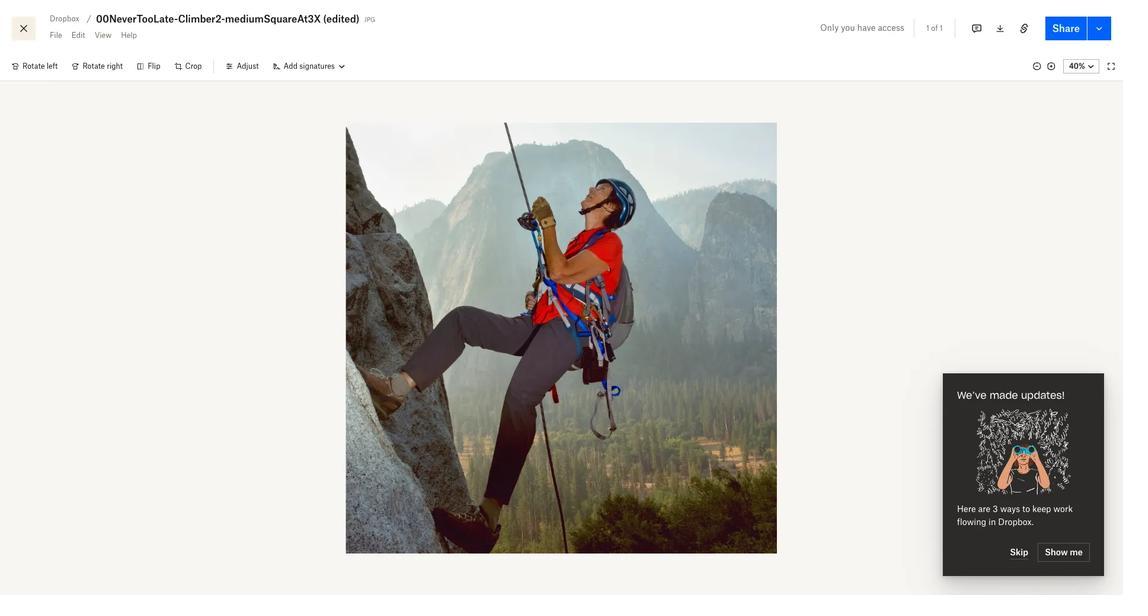 Task type: describe. For each thing, give the bounding box(es) containing it.
00nevertoolate-
[[96, 13, 178, 25]]

1 1 from the left
[[927, 24, 930, 33]]

me
[[1070, 547, 1083, 557]]

rotate right button
[[65, 57, 130, 76]]

flip
[[148, 62, 160, 71]]

ways
[[1001, 504, 1020, 514]]

left
[[47, 62, 58, 71]]

rotate left button
[[5, 57, 65, 76]]

we've
[[957, 390, 987, 401]]

(edited)
[[323, 13, 360, 25]]

made
[[990, 390, 1018, 401]]

adjust button
[[219, 57, 266, 76]]

signatures
[[300, 62, 335, 71]]

dropbox.
[[999, 517, 1034, 527]]

only
[[821, 23, 839, 33]]

view button
[[90, 26, 116, 45]]

view
[[95, 31, 112, 40]]

40% button
[[1064, 59, 1100, 74]]

access
[[878, 23, 905, 33]]

show me
[[1045, 547, 1083, 557]]

add signatures
[[284, 62, 335, 71]]

dropbox
[[50, 14, 79, 23]]

add
[[284, 62, 298, 71]]

here
[[957, 504, 976, 514]]

rotate for rotate left
[[23, 62, 45, 71]]

flip button
[[130, 57, 167, 76]]

/ 00nevertoolate-climber2-mediumsquareat3x (edited) jpg
[[87, 13, 375, 25]]

share button
[[1046, 17, 1087, 40]]

3
[[993, 504, 998, 514]]

rotate for rotate right
[[83, 62, 105, 71]]

updates!
[[1021, 390, 1065, 401]]

of
[[932, 24, 938, 33]]

1 of 1
[[927, 24, 943, 33]]

climber2-
[[178, 13, 225, 25]]

to
[[1023, 504, 1031, 514]]



Task type: vqa. For each thing, say whether or not it's contained in the screenshot.
or upgrade now associated with Or Upgrade Now link related to 3rd Try for free link
no



Task type: locate. For each thing, give the bounding box(es) containing it.
show
[[1045, 547, 1068, 557]]

show me button
[[1038, 543, 1090, 562]]

you
[[841, 23, 855, 33]]

1 right of
[[940, 24, 943, 33]]

1 rotate from the left
[[23, 62, 45, 71]]

right
[[107, 62, 123, 71]]

file button
[[45, 26, 67, 45]]

skip button
[[1010, 545, 1029, 560]]

1
[[927, 24, 930, 33], [940, 24, 943, 33]]

40%
[[1070, 62, 1086, 71]]

we've made updates!
[[957, 390, 1065, 401]]

crop
[[185, 62, 202, 71]]

rotate inside 'rotate left' button
[[23, 62, 45, 71]]

/
[[87, 14, 91, 24]]

dropbox button
[[45, 12, 84, 26]]

edit button
[[67, 26, 90, 45]]

2 1 from the left
[[940, 24, 943, 33]]

help
[[121, 31, 137, 40]]

here are 3 ways to keep work flowing in dropbox.
[[957, 504, 1073, 527]]

rotate left
[[23, 62, 58, 71]]

are
[[979, 504, 991, 514]]

1 horizontal spatial 1
[[940, 24, 943, 33]]

only you have access
[[821, 23, 905, 33]]

help button
[[116, 26, 142, 45]]

have
[[858, 23, 876, 33]]

share
[[1053, 23, 1080, 34]]

rotate
[[23, 62, 45, 71], [83, 62, 105, 71]]

flowing
[[957, 517, 987, 527]]

skip
[[1010, 547, 1029, 557]]

file
[[50, 31, 62, 40]]

work
[[1054, 504, 1073, 514]]

add signatures button
[[266, 57, 351, 76]]

crop button
[[167, 57, 209, 76]]

1 horizontal spatial rotate
[[83, 62, 105, 71]]

rotate left the right
[[83, 62, 105, 71]]

2 rotate from the left
[[83, 62, 105, 71]]

0 horizontal spatial 1
[[927, 24, 930, 33]]

jpg
[[364, 14, 375, 24]]

adjust
[[237, 62, 259, 71]]

in
[[989, 517, 996, 527]]

keep
[[1033, 504, 1052, 514]]

rotate left the left
[[23, 62, 45, 71]]

rotate right
[[83, 62, 123, 71]]

edit
[[72, 31, 85, 40]]

1 left of
[[927, 24, 930, 33]]

close image
[[17, 19, 31, 38]]

rotate inside button
[[83, 62, 105, 71]]

mediumsquareat3x
[[225, 13, 321, 25]]

0 horizontal spatial rotate
[[23, 62, 45, 71]]



